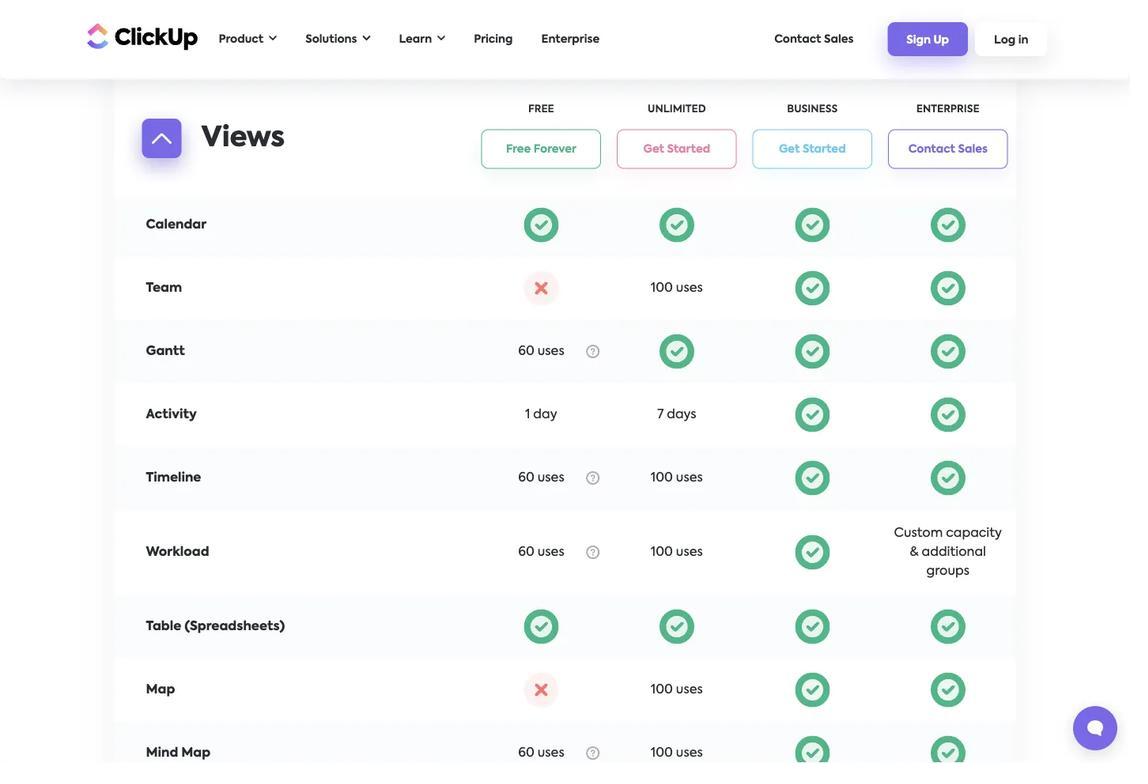Task type: describe. For each thing, give the bounding box(es) containing it.
map link
[[146, 684, 175, 696]]

sales for contact sales "button"
[[958, 144, 988, 155]]

gantt link
[[146, 345, 185, 358]]

started for unlimited
[[667, 144, 710, 155]]

free for free
[[528, 104, 554, 115]]

100 uses for team
[[651, 282, 703, 295]]

contact for contact sales link
[[774, 34, 821, 45]]

table
[[146, 620, 181, 633]]

timeline link
[[146, 472, 201, 484]]

table (spreadsheets)
[[146, 620, 285, 633]]

gantt
[[146, 345, 185, 358]]

7 days
[[657, 408, 696, 421]]

100 uses for map
[[651, 684, 703, 696]]

7
[[657, 408, 664, 421]]

mind map link
[[146, 747, 210, 760]]

log in link
[[975, 22, 1047, 56]]

free forever
[[506, 144, 576, 155]]

activity
[[146, 408, 197, 421]]

60 uses for workload
[[518, 546, 564, 559]]

table (spreadsheets) link
[[146, 620, 285, 633]]

get for business
[[779, 144, 800, 155]]

get started for unlimited
[[643, 144, 710, 155]]

forever
[[534, 144, 576, 155]]

get started button for unlimited
[[617, 129, 737, 169]]

contact for contact sales "button"
[[908, 144, 955, 155]]

0 horizontal spatial enterprise
[[541, 34, 600, 45]]

1 horizontal spatial enterprise
[[916, 104, 980, 115]]

100 for mind map
[[651, 747, 673, 760]]

log in
[[994, 35, 1029, 46]]

tool tip image for mind map
[[586, 747, 600, 760]]

days
[[667, 408, 696, 421]]

product button
[[211, 23, 285, 55]]

tool tip image for timeline
[[586, 471, 600, 485]]

tool tip image for gantt
[[586, 345, 600, 358]]

unlimited
[[648, 104, 706, 115]]

team link
[[146, 282, 182, 295]]

solutions
[[305, 34, 357, 45]]

get started for business
[[779, 144, 846, 155]]

calendar
[[146, 219, 206, 231]]

enterprise link
[[533, 26, 608, 53]]

1 horizontal spatial map
[[181, 747, 210, 760]]

log
[[994, 35, 1016, 46]]

contact sales for contact sales "button"
[[908, 144, 988, 155]]

60 uses for timeline
[[518, 472, 564, 484]]

get started button for business
[[753, 129, 872, 169]]

100 uses for workload
[[651, 546, 703, 559]]

in
[[1018, 35, 1029, 46]]

60 for mind map
[[518, 747, 535, 760]]

board
[[146, 155, 186, 168]]

calendar link
[[146, 219, 206, 231]]

custom capacity & additional groups
[[894, 527, 1002, 578]]

learn button
[[391, 23, 453, 55]]

&
[[910, 546, 919, 559]]



Task type: vqa. For each thing, say whether or not it's contained in the screenshot.
Management
no



Task type: locate. For each thing, give the bounding box(es) containing it.
1 tool tip image from the top
[[586, 345, 600, 358]]

100 for workload
[[651, 546, 673, 559]]

100 for map
[[651, 684, 673, 696]]

list link
[[146, 92, 170, 105]]

0 vertical spatial free
[[528, 104, 554, 115]]

3 60 from the top
[[518, 546, 535, 559]]

3 100 uses from the top
[[651, 546, 703, 559]]

timeline
[[146, 472, 201, 484]]

sign up
[[907, 35, 949, 46]]

1 horizontal spatial get started button
[[753, 129, 872, 169]]

mind map
[[146, 747, 210, 760]]

activity link
[[146, 408, 197, 421]]

enterprise right the pricing link
[[541, 34, 600, 45]]

1 100 uses from the top
[[651, 282, 703, 295]]

get
[[643, 144, 664, 155], [779, 144, 800, 155]]

started for business
[[803, 144, 846, 155]]

get started down business on the top of the page
[[779, 144, 846, 155]]

2 60 from the top
[[518, 472, 535, 484]]

contact inside "button"
[[908, 144, 955, 155]]

1 vertical spatial map
[[181, 747, 210, 760]]

1 get started button from the left
[[617, 129, 737, 169]]

1 horizontal spatial get started
[[779, 144, 846, 155]]

1 horizontal spatial contact
[[908, 144, 955, 155]]

workload
[[146, 546, 209, 559]]

additional
[[922, 546, 986, 559]]

free inside "button"
[[506, 144, 531, 155]]

contact sales link
[[766, 26, 862, 53]]

get started
[[643, 144, 710, 155], [779, 144, 846, 155]]

started down unlimited
[[667, 144, 710, 155]]

solutions button
[[298, 23, 378, 55]]

2 60 uses from the top
[[518, 472, 564, 484]]

0 horizontal spatial contact sales
[[774, 34, 854, 45]]

custom
[[894, 527, 943, 540]]

0 horizontal spatial started
[[667, 144, 710, 155]]

60 for gantt
[[518, 345, 535, 358]]

4 100 uses from the top
[[651, 684, 703, 696]]

uses
[[676, 282, 703, 295], [538, 345, 564, 358], [538, 472, 564, 484], [676, 472, 703, 484], [538, 546, 564, 559], [676, 546, 703, 559], [676, 684, 703, 696], [538, 747, 564, 760], [676, 747, 703, 760]]

100
[[651, 282, 673, 295], [651, 472, 673, 484], [651, 546, 673, 559], [651, 684, 673, 696], [651, 747, 673, 760]]

started down business on the top of the page
[[803, 144, 846, 155]]

1 vertical spatial tool tip image
[[586, 747, 600, 760]]

0 vertical spatial tool tip image
[[586, 345, 600, 358]]

2 get started button from the left
[[753, 129, 872, 169]]

sales for contact sales link
[[824, 34, 854, 45]]

0 vertical spatial map
[[146, 684, 175, 696]]

get down unlimited
[[643, 144, 664, 155]]

1 vertical spatial sales
[[958, 144, 988, 155]]

tool tip image for workload
[[586, 546, 600, 559]]

map up mind
[[146, 684, 175, 696]]

0 vertical spatial enterprise
[[541, 34, 600, 45]]

1
[[525, 408, 530, 421]]

100 uses for timeline
[[651, 472, 703, 484]]

pricing
[[474, 34, 513, 45]]

enterprise
[[541, 34, 600, 45], [916, 104, 980, 115]]

1 horizontal spatial contact sales
[[908, 144, 988, 155]]

100 for timeline
[[651, 472, 673, 484]]

1 get from the left
[[643, 144, 664, 155]]

list
[[146, 92, 170, 105]]

2 get from the left
[[779, 144, 800, 155]]

0 vertical spatial sales
[[824, 34, 854, 45]]

groups
[[927, 565, 970, 578]]

0 horizontal spatial get started button
[[617, 129, 737, 169]]

5 100 uses from the top
[[651, 747, 703, 760]]

2 100 from the top
[[651, 472, 673, 484]]

2 get started from the left
[[779, 144, 846, 155]]

free forever button
[[481, 129, 601, 169]]

sign up button
[[888, 22, 968, 56]]

1 vertical spatial contact sales
[[908, 144, 988, 155]]

pricing link
[[466, 26, 521, 53]]

get down business on the top of the page
[[779, 144, 800, 155]]

0 vertical spatial contact sales
[[774, 34, 854, 45]]

map right mind
[[181, 747, 210, 760]]

0 horizontal spatial contact
[[774, 34, 821, 45]]

1 60 from the top
[[518, 345, 535, 358]]

0 horizontal spatial sales
[[824, 34, 854, 45]]

product
[[219, 34, 264, 45]]

sign
[[907, 35, 931, 46]]

1 tool tip image from the top
[[586, 471, 600, 485]]

(spreadsheets)
[[184, 620, 285, 633]]

5 100 from the top
[[651, 747, 673, 760]]

100 for team
[[651, 282, 673, 295]]

free left forever
[[506, 144, 531, 155]]

sales inside contact sales "button"
[[958, 144, 988, 155]]

learn
[[399, 34, 432, 45]]

get started button
[[617, 129, 737, 169], [753, 129, 872, 169]]

day
[[533, 408, 557, 421]]

1 get started from the left
[[643, 144, 710, 155]]

1 vertical spatial contact
[[908, 144, 955, 155]]

60 uses for gantt
[[518, 345, 564, 358]]

1 60 uses from the top
[[518, 345, 564, 358]]

2 started from the left
[[803, 144, 846, 155]]

free for free forever
[[506, 144, 531, 155]]

contact sales for contact sales link
[[774, 34, 854, 45]]

map
[[146, 684, 175, 696], [181, 747, 210, 760]]

up
[[934, 35, 949, 46]]

0 vertical spatial contact
[[774, 34, 821, 45]]

0 horizontal spatial map
[[146, 684, 175, 696]]

60 uses
[[518, 345, 564, 358], [518, 472, 564, 484], [518, 546, 564, 559], [518, 747, 564, 760]]

1 vertical spatial enterprise
[[916, 104, 980, 115]]

free
[[528, 104, 554, 115], [506, 144, 531, 155]]

2 100 uses from the top
[[651, 472, 703, 484]]

get started button down unlimited
[[617, 129, 737, 169]]

1 vertical spatial free
[[506, 144, 531, 155]]

tool tip image
[[586, 345, 600, 358], [586, 747, 600, 760]]

100 uses
[[651, 282, 703, 295], [651, 472, 703, 484], [651, 546, 703, 559], [651, 684, 703, 696], [651, 747, 703, 760]]

60
[[518, 345, 535, 358], [518, 472, 535, 484], [518, 546, 535, 559], [518, 747, 535, 760]]

0 horizontal spatial get
[[643, 144, 664, 155]]

1 vertical spatial tool tip image
[[586, 546, 600, 559]]

enterprise up contact sales "button"
[[916, 104, 980, 115]]

4 100 from the top
[[651, 684, 673, 696]]

get for unlimited
[[643, 144, 664, 155]]

capacity
[[946, 527, 1002, 540]]

3 60 uses from the top
[[518, 546, 564, 559]]

2 tool tip image from the top
[[586, 747, 600, 760]]

views
[[201, 125, 285, 152]]

4 60 uses from the top
[[518, 747, 564, 760]]

1 100 from the top
[[651, 282, 673, 295]]

0 vertical spatial tool tip image
[[586, 471, 600, 485]]

1 started from the left
[[667, 144, 710, 155]]

get started button down business on the top of the page
[[753, 129, 872, 169]]

sales inside contact sales link
[[824, 34, 854, 45]]

100 uses for mind map
[[651, 747, 703, 760]]

started
[[667, 144, 710, 155], [803, 144, 846, 155]]

0 horizontal spatial get started
[[643, 144, 710, 155]]

1 horizontal spatial sales
[[958, 144, 988, 155]]

1 horizontal spatial started
[[803, 144, 846, 155]]

60 uses for mind map
[[518, 747, 564, 760]]

60 for workload
[[518, 546, 535, 559]]

contact
[[774, 34, 821, 45], [908, 144, 955, 155]]

mind
[[146, 747, 178, 760]]

60 for timeline
[[518, 472, 535, 484]]

3 100 from the top
[[651, 546, 673, 559]]

team
[[146, 282, 182, 295]]

1 horizontal spatial get
[[779, 144, 800, 155]]

2 tool tip image from the top
[[586, 546, 600, 559]]

contact sales
[[774, 34, 854, 45], [908, 144, 988, 155]]

free up free forever
[[528, 104, 554, 115]]

tool tip image
[[586, 471, 600, 485], [586, 546, 600, 559]]

contact sales inside "button"
[[908, 144, 988, 155]]

1 day
[[525, 408, 557, 421]]

contact sales button
[[888, 129, 1008, 169]]

business
[[787, 104, 838, 115]]

clickup image
[[83, 21, 198, 51]]

sales
[[824, 34, 854, 45], [958, 144, 988, 155]]

get started down unlimited
[[643, 144, 710, 155]]

workload link
[[146, 546, 209, 559]]

4 60 from the top
[[518, 747, 535, 760]]

board link
[[146, 155, 186, 168]]



